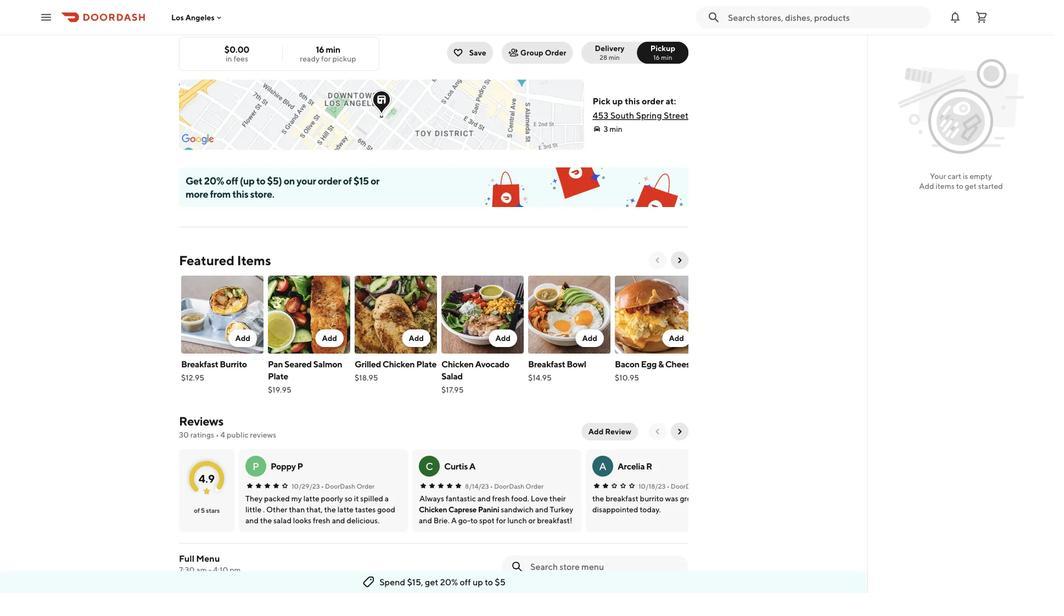 Task type: locate. For each thing, give the bounding box(es) containing it.
None radio
[[582, 42, 645, 64], [637, 42, 689, 64], [582, 42, 645, 64], [637, 42, 689, 64]]

chicken inside chicken avocado salad $17.95
[[442, 359, 474, 369]]

add button for seared
[[315, 330, 344, 347]]

seared
[[285, 359, 312, 369]]

$14.95
[[528, 373, 552, 382]]

0 vertical spatial off
[[226, 175, 238, 186]]

pickup 16 min
[[651, 44, 676, 61]]

full
[[179, 553, 194, 564]]

add button up avocado
[[489, 330, 517, 347]]

cheese
[[666, 359, 695, 369]]

add for pan seared salmon plate
[[322, 334, 337, 343]]

of left 5
[[194, 506, 200, 514]]

1 horizontal spatial order
[[642, 96, 664, 106]]

delivery
[[595, 44, 625, 53]]

0 horizontal spatial 20%
[[204, 175, 224, 186]]

0 horizontal spatial of
[[194, 506, 200, 514]]

to inside get 20% off (up to $5) on your order of $15 or more from this store.
[[256, 175, 265, 186]]

items
[[237, 252, 271, 268]]

arcelia
[[618, 461, 645, 472]]

up inside pick up this order at: 453 south spring street
[[613, 96, 623, 106]]

1 horizontal spatial breakfast
[[528, 359, 565, 369]]

1 vertical spatial up
[[473, 577, 483, 587]]

16
[[316, 44, 324, 55], [654, 53, 660, 61]]

1 horizontal spatial off
[[460, 577, 471, 587]]

1 horizontal spatial to
[[485, 577, 493, 587]]

• for c
[[490, 482, 493, 490]]

1 doordash from the left
[[325, 482, 355, 490]]

1 horizontal spatial 20%
[[440, 577, 458, 587]]

0 vertical spatial get
[[965, 182, 977, 191]]

breakfast for breakfast bowl
[[528, 359, 565, 369]]

get down is
[[965, 182, 977, 191]]

1 breakfast from the left
[[181, 359, 218, 369]]

16 down pickup at top right
[[654, 53, 660, 61]]

chicken caprese panini
[[419, 505, 499, 514]]

order for c
[[526, 482, 544, 490]]

• doordash order for p
[[321, 482, 375, 490]]

1 horizontal spatial doordash
[[494, 482, 525, 490]]

add for breakfast burrito
[[235, 334, 250, 343]]

up up south
[[613, 96, 623, 106]]

plate left chicken avocado salad $17.95
[[416, 359, 437, 369]]

0 vertical spatial review
[[605, 427, 632, 436]]

add
[[920, 182, 935, 191], [235, 334, 250, 343], [322, 334, 337, 343], [409, 334, 424, 343], [496, 334, 511, 343], [582, 334, 598, 343], [669, 334, 684, 343], [589, 427, 604, 436]]

0 horizontal spatial breakfast
[[181, 359, 218, 369]]

a left the arcelia
[[599, 460, 607, 472]]

this down (up
[[232, 188, 248, 200]]

breakfast up $12.95
[[181, 359, 218, 369]]

•
[[216, 430, 219, 439], [321, 482, 324, 490], [490, 482, 493, 490], [667, 482, 670, 490]]

off left (up
[[226, 175, 238, 186]]

1 horizontal spatial this
[[625, 96, 640, 106]]

& right the egg
[[658, 359, 664, 369]]

ratings
[[190, 430, 214, 439]]

to down cart
[[957, 182, 964, 191]]

grilled chicken plate $18.95
[[355, 359, 437, 382]]

chicken left caprese
[[419, 505, 447, 514]]

0 horizontal spatial order
[[318, 175, 341, 186]]

453
[[593, 110, 609, 121]]

to
[[256, 175, 265, 186], [957, 182, 964, 191], [485, 577, 493, 587]]

chicken right 'grilled'
[[383, 359, 415, 369]]

$15
[[354, 175, 369, 186]]

your
[[297, 175, 316, 186]]

0 horizontal spatial this
[[232, 188, 248, 200]]

chicken up "salad"
[[442, 359, 474, 369]]

breakfast inside breakfast bowl $14.95
[[528, 359, 565, 369]]

p left poppy
[[253, 460, 259, 472]]

breakfast burrito image
[[181, 276, 264, 354]]

this
[[625, 96, 640, 106], [232, 188, 248, 200]]

add for breakfast bowl
[[582, 334, 598, 343]]

is
[[963, 172, 969, 181]]

chicken for panini
[[419, 505, 447, 514]]

2 horizontal spatial to
[[957, 182, 964, 191]]

review inside button
[[605, 427, 632, 436]]

&
[[205, 20, 210, 29], [658, 359, 664, 369]]

0 vertical spatial of
[[343, 175, 352, 186]]

doordash right 10/18/23 on the right of page
[[671, 482, 701, 490]]

order
[[642, 96, 664, 106], [318, 175, 341, 186]]

• doordash order up panini
[[490, 482, 544, 490]]

to up the store.
[[256, 175, 265, 186]]

1 vertical spatial off
[[460, 577, 471, 587]]

1 vertical spatial review
[[703, 482, 725, 490]]

0 vertical spatial 20%
[[204, 175, 224, 186]]

min inside delivery 28 min
[[609, 53, 620, 61]]

am
[[196, 565, 207, 575]]

-
[[208, 565, 212, 575]]

featured items
[[179, 252, 271, 268]]

2 horizontal spatial order
[[545, 48, 567, 57]]

add for bacon egg & cheese
[[669, 334, 684, 343]]

1 horizontal spatial &
[[658, 359, 664, 369]]

0 horizontal spatial &
[[205, 20, 210, 29]]

fees
[[234, 54, 248, 63]]

doordash up panini
[[494, 482, 525, 490]]

featured items heading
[[179, 252, 271, 269]]

& left fees
[[205, 20, 210, 29]]

0 horizontal spatial doordash
[[325, 482, 355, 490]]

20% right $15,
[[440, 577, 458, 587]]

3 min
[[604, 124, 623, 133]]

• for p
[[321, 482, 324, 490]]

breakfast up $14.95
[[528, 359, 565, 369]]

order inside pick up this order at: 453 south spring street
[[642, 96, 664, 106]]

1 horizontal spatial order
[[526, 482, 544, 490]]

2 add button from the left
[[315, 330, 344, 347]]

2 horizontal spatial doordash
[[671, 482, 701, 490]]

salmon
[[313, 359, 342, 369]]

1 horizontal spatial get
[[965, 182, 977, 191]]

salad
[[442, 371, 463, 381]]

• doordash order
[[321, 482, 375, 490], [490, 482, 544, 490]]

1 horizontal spatial • doordash order
[[490, 482, 544, 490]]

get 20% off (up to $5) on your order of $15 or more from this store.
[[186, 175, 380, 200]]

2 breakfast from the left
[[528, 359, 565, 369]]

add button up the grilled chicken plate $18.95
[[402, 330, 431, 347]]

off
[[226, 175, 238, 186], [460, 577, 471, 587]]

powered by google image
[[182, 134, 214, 145]]

453 south spring street link
[[593, 110, 689, 121]]

spring
[[636, 110, 662, 121]]

• right 8/14/23
[[490, 482, 493, 490]]

delivery 28 min
[[595, 44, 625, 61]]

0 horizontal spatial review
[[605, 427, 632, 436]]

on
[[284, 175, 295, 186]]

0 horizontal spatial get
[[425, 577, 439, 587]]

items
[[936, 182, 955, 191]]

0 horizontal spatial p
[[253, 460, 259, 472]]

3 add button from the left
[[402, 330, 431, 347]]

1 vertical spatial order
[[318, 175, 341, 186]]

doordash for c
[[494, 482, 525, 490]]

1 horizontal spatial up
[[613, 96, 623, 106]]

breakfast inside breakfast burrito $12.95
[[181, 359, 218, 369]]

1 add button from the left
[[229, 330, 257, 347]]

0 vertical spatial order
[[642, 96, 664, 106]]

pricing
[[179, 20, 204, 29]]

0 horizontal spatial plate
[[268, 371, 288, 381]]

get
[[965, 182, 977, 191], [425, 577, 439, 587]]

4 add button from the left
[[489, 330, 517, 347]]

pan seared salmon plate $19.95
[[268, 359, 342, 394]]

grilled chicken plate image
[[355, 276, 437, 354]]

Item Search search field
[[531, 561, 680, 573]]

add button up bowl
[[576, 330, 604, 347]]

• right 10/29/23
[[321, 482, 324, 490]]

2 • doordash order from the left
[[490, 482, 544, 490]]

$5)
[[267, 175, 282, 186]]

angeles
[[186, 13, 215, 22]]

pick
[[593, 96, 611, 106]]

min right ready
[[326, 44, 340, 55]]

save
[[469, 48, 487, 57]]

to inside your cart is empty add items to get started
[[957, 182, 964, 191]]

this inside get 20% off (up to $5) on your order of $15 or more from this store.
[[232, 188, 248, 200]]

1 horizontal spatial plate
[[416, 359, 437, 369]]

breakfast bowl image
[[528, 276, 611, 354]]

• left 4
[[216, 430, 219, 439]]

spend $15, get 20% off up to $5
[[380, 577, 506, 587]]

open menu image
[[40, 11, 53, 24]]

1 vertical spatial plate
[[268, 371, 288, 381]]

1 • doordash order from the left
[[321, 482, 375, 490]]

add button up cheese
[[663, 330, 691, 347]]

6 add button from the left
[[663, 330, 691, 347]]

add button up burrito
[[229, 330, 257, 347]]

chicken inside the grilled chicken plate $18.95
[[383, 359, 415, 369]]

0 horizontal spatial • doordash order
[[321, 482, 375, 490]]

order inside group order button
[[545, 48, 567, 57]]

save button
[[447, 42, 493, 64]]

0 horizontal spatial off
[[226, 175, 238, 186]]

0 horizontal spatial order
[[357, 482, 375, 490]]

chicken inside chicken caprese panini button
[[419, 505, 447, 514]]

breakfast bowl $14.95
[[528, 359, 586, 382]]

16 inside pickup 16 min
[[654, 53, 660, 61]]

off left $5
[[460, 577, 471, 587]]

0 horizontal spatial 16
[[316, 44, 324, 55]]

2 doordash from the left
[[494, 482, 525, 490]]

get inside your cart is empty add items to get started
[[965, 182, 977, 191]]

of left $15
[[343, 175, 352, 186]]

order right your on the top left of the page
[[318, 175, 341, 186]]

1 horizontal spatial 16
[[654, 53, 660, 61]]

0 vertical spatial &
[[205, 20, 210, 29]]

this up 453 south spring street link
[[625, 96, 640, 106]]

order for p
[[357, 482, 375, 490]]

min down pickup at top right
[[661, 53, 673, 61]]

chicken for salad
[[442, 359, 474, 369]]

5 add button from the left
[[576, 330, 604, 347]]

1 horizontal spatial of
[[343, 175, 352, 186]]

up left $5
[[473, 577, 483, 587]]

to for spend $15, get 20% off up to $5
[[485, 577, 493, 587]]

a right 'curtis'
[[470, 461, 476, 472]]

pan seared salmon plate image
[[268, 276, 350, 354]]

p right poppy
[[297, 461, 303, 472]]

pickup
[[651, 44, 676, 53]]

curtis a
[[444, 461, 476, 472]]

3 doordash from the left
[[671, 482, 701, 490]]

0 vertical spatial this
[[625, 96, 640, 106]]

1 vertical spatial get
[[425, 577, 439, 587]]

0 items, open order cart image
[[975, 11, 989, 24]]

to left $5
[[485, 577, 493, 587]]

1 vertical spatial &
[[658, 359, 664, 369]]

• right 10/18/23 on the right of page
[[667, 482, 670, 490]]

1 vertical spatial this
[[232, 188, 248, 200]]

to for your cart is empty add items to get started
[[957, 182, 964, 191]]

0 vertical spatial up
[[613, 96, 623, 106]]

$17.95
[[442, 385, 464, 394]]

add button up 'salmon'
[[315, 330, 344, 347]]

16 left the pickup
[[316, 44, 324, 55]]

0 horizontal spatial up
[[473, 577, 483, 587]]

0 vertical spatial plate
[[416, 359, 437, 369]]

8/14/23
[[465, 482, 489, 490]]

c
[[426, 460, 433, 472]]

add inside button
[[589, 427, 604, 436]]

order inside get 20% off (up to $5) on your order of $15 or more from this store.
[[318, 175, 341, 186]]

get right $15,
[[425, 577, 439, 587]]

20% up from
[[204, 175, 224, 186]]

plate down pan
[[268, 371, 288, 381]]

order methods option group
[[582, 42, 689, 64]]

min down 'delivery'
[[609, 53, 620, 61]]

doordash right 10/29/23
[[325, 482, 355, 490]]

up
[[613, 96, 623, 106], [473, 577, 483, 587]]

0 horizontal spatial to
[[256, 175, 265, 186]]

a
[[599, 460, 607, 472], [470, 461, 476, 472]]

• doordash order right 10/29/23
[[321, 482, 375, 490]]

bowl
[[567, 359, 586, 369]]

order up spring at the right of the page
[[642, 96, 664, 106]]



Task type: vqa. For each thing, say whether or not it's contained in the screenshot.
Panini
yes



Task type: describe. For each thing, give the bounding box(es) containing it.
panini
[[478, 505, 499, 514]]

30
[[179, 430, 189, 439]]

4
[[221, 430, 225, 439]]

previous image
[[654, 427, 662, 436]]

pm
[[230, 565, 241, 575]]

pan
[[268, 359, 283, 369]]

cart
[[948, 172, 962, 181]]

group order button
[[502, 42, 573, 64]]

$10.95
[[615, 373, 639, 382]]

$0.00 in fees
[[225, 44, 249, 63]]

this inside pick up this order at: 453 south spring street
[[625, 96, 640, 106]]

• doordash order for c
[[490, 482, 544, 490]]

20% inside get 20% off (up to $5) on your order of $15 or more from this store.
[[204, 175, 224, 186]]

0 horizontal spatial a
[[470, 461, 476, 472]]

min inside 16 min ready for pickup
[[326, 44, 340, 55]]

4:10
[[213, 565, 228, 575]]

breakfast burrito $12.95
[[181, 359, 247, 382]]

add for grilled chicken plate
[[409, 334, 424, 343]]

add review button
[[582, 423, 638, 440]]

bacon egg & cheese $10.95
[[615, 359, 695, 382]]

add button for chicken
[[402, 330, 431, 347]]

min inside pickup 16 min
[[661, 53, 673, 61]]

at:
[[666, 96, 676, 106]]

next button of carousel image
[[676, 256, 684, 265]]

28
[[600, 53, 608, 61]]

add review
[[589, 427, 632, 436]]

public
[[227, 430, 249, 439]]

off inside get 20% off (up to $5) on your order of $15 or more from this store.
[[226, 175, 238, 186]]

10/29/23
[[292, 482, 320, 490]]

plate inside pan seared salmon plate $19.95
[[268, 371, 288, 381]]

group order
[[521, 48, 567, 57]]

open
[[189, 7, 209, 16]]

1 vertical spatial of
[[194, 506, 200, 514]]

los angeles button
[[171, 13, 223, 22]]

previous button of carousel image
[[654, 256, 662, 265]]

min right 3
[[610, 124, 623, 133]]

notification bell image
[[949, 11, 962, 24]]

bacon
[[615, 359, 640, 369]]

grilled
[[355, 359, 381, 369]]

store.
[[250, 188, 274, 200]]

• doordash review
[[667, 482, 725, 490]]

avocado
[[475, 359, 510, 369]]

$15,
[[407, 577, 423, 587]]

poppy
[[271, 461, 296, 472]]

street
[[664, 110, 689, 121]]

empty
[[970, 172, 992, 181]]

reviews
[[179, 414, 223, 428]]

doordash for a
[[671, 482, 701, 490]]

16 inside 16 min ready for pickup
[[316, 44, 324, 55]]

reviews
[[250, 430, 276, 439]]

add inside your cart is empty add items to get started
[[920, 182, 935, 191]]

• for a
[[667, 482, 670, 490]]

spend
[[380, 577, 405, 587]]

pick up this order at: 453 south spring street
[[593, 96, 689, 121]]

your
[[930, 172, 947, 181]]

menu
[[196, 553, 220, 564]]

add button for egg
[[663, 330, 691, 347]]

$12.95
[[181, 373, 204, 382]]

Store search: begin typing to search for stores available on DoorDash text field
[[728, 11, 925, 23]]

add button for bowl
[[576, 330, 604, 347]]

burrito
[[220, 359, 247, 369]]

more
[[186, 188, 208, 200]]

egg
[[641, 359, 657, 369]]

& inside button
[[205, 20, 210, 29]]

chicken caprese panini button
[[419, 504, 499, 515]]

reviews 30 ratings • 4 public reviews
[[179, 414, 276, 439]]

stars
[[206, 506, 220, 514]]

3
[[604, 124, 608, 133]]

plate inside the grilled chicken plate $18.95
[[416, 359, 437, 369]]

$19.95
[[268, 385, 292, 394]]

r
[[647, 461, 653, 472]]

curtis
[[444, 461, 468, 472]]

reviews link
[[179, 414, 223, 428]]

add button for burrito
[[229, 330, 257, 347]]

full menu 7:30 am - 4:10 pm
[[179, 553, 241, 575]]

5
[[201, 506, 205, 514]]

chicken avocado salad image
[[442, 276, 524, 354]]

next image
[[676, 427, 684, 436]]

chicken avocado salad $17.95
[[442, 359, 510, 394]]

get
[[186, 175, 202, 186]]

$0.00
[[225, 44, 249, 55]]

in
[[226, 54, 232, 63]]

pickup
[[333, 54, 356, 63]]

or
[[371, 175, 380, 186]]

ready
[[300, 54, 320, 63]]

started
[[979, 182, 1003, 191]]

1 horizontal spatial a
[[599, 460, 607, 472]]

1 horizontal spatial review
[[703, 482, 725, 490]]

from
[[210, 188, 231, 200]]

7:30
[[179, 565, 195, 575]]

caprese
[[449, 505, 477, 514]]

doordash for p
[[325, 482, 355, 490]]

1 vertical spatial 20%
[[440, 577, 458, 587]]

arcelia r
[[618, 461, 653, 472]]

16 min ready for pickup
[[300, 44, 356, 63]]

poppy p
[[271, 461, 303, 472]]

map region
[[148, 40, 710, 180]]

• inside reviews 30 ratings • 4 public reviews
[[216, 430, 219, 439]]

breakfast for breakfast burrito
[[181, 359, 218, 369]]

your cart is empty add items to get started
[[920, 172, 1003, 191]]

of inside get 20% off (up to $5) on your order of $15 or more from this store.
[[343, 175, 352, 186]]

10/18/23
[[639, 482, 666, 490]]

& inside bacon egg & cheese $10.95
[[658, 359, 664, 369]]

pricing & fees button
[[179, 19, 239, 30]]

group
[[521, 48, 544, 57]]

for
[[321, 54, 331, 63]]

los angeles
[[171, 13, 215, 22]]

los
[[171, 13, 184, 22]]

now
[[210, 7, 225, 16]]

bacon egg & cheese image
[[615, 276, 698, 354]]

add button for avocado
[[489, 330, 517, 347]]

$18.95
[[355, 373, 378, 382]]

add for chicken avocado salad
[[496, 334, 511, 343]]

featured
[[179, 252, 235, 268]]

open now
[[189, 7, 225, 16]]

south
[[611, 110, 635, 121]]

1 horizontal spatial p
[[297, 461, 303, 472]]

4.9
[[199, 472, 215, 485]]



